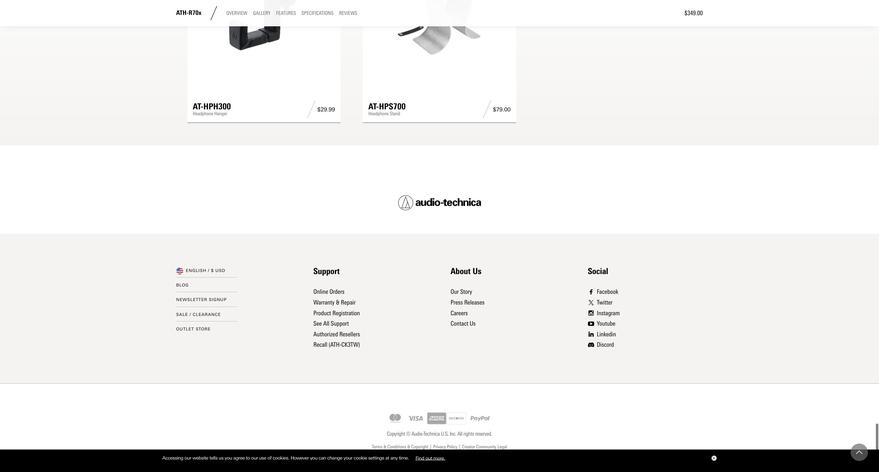 Task type: vqa. For each thing, say whether or not it's contained in the screenshot.
Creator
yes



Task type: describe. For each thing, give the bounding box(es) containing it.
at hph300 image
[[193, 0, 335, 63]]

terms & conditions & copyright
[[372, 445, 429, 451]]

outlet store link
[[176, 327, 211, 332]]

clearance
[[193, 313, 221, 318]]

$349.00
[[685, 9, 703, 17]]

hps700
[[379, 101, 406, 112]]

legal
[[498, 445, 507, 451]]

youtube
[[597, 320, 616, 328]]

product registration link
[[314, 310, 360, 317]]

product
[[314, 310, 331, 317]]

discord
[[597, 342, 614, 349]]

english  / $ usd
[[186, 269, 225, 274]]

blog link
[[176, 283, 189, 288]]

youtube link
[[588, 319, 620, 330]]

visa image
[[405, 412, 427, 426]]

english  / $ usd link
[[186, 268, 225, 275]]

about
[[451, 267, 471, 277]]

online orders link
[[314, 289, 345, 296]]

divider line image for at-hps700
[[481, 101, 493, 118]]

instagram
[[597, 310, 620, 317]]

american express image
[[427, 413, 447, 425]]

at-hph300 headphone hanger
[[193, 101, 231, 117]]

agree
[[233, 456, 245, 462]]

accessing
[[162, 456, 183, 462]]

our story press releases careers contact us
[[451, 289, 485, 328]]

features
[[276, 10, 296, 16]]

usd
[[216, 269, 225, 274]]

sale / clearance
[[176, 313, 221, 318]]

settings
[[368, 456, 384, 462]]

contact
[[451, 320, 469, 328]]

0 vertical spatial us
[[473, 267, 482, 277]]

copyright © audio-technica u.s, inc. all rights reserved.
[[387, 431, 492, 438]]

newsletter signup
[[176, 298, 227, 303]]

authorized
[[314, 331, 338, 339]]

linkedin link
[[588, 330, 620, 340]]

1 vertical spatial all
[[458, 431, 463, 438]]

find out more. link
[[411, 453, 451, 464]]

0 vertical spatial copyright
[[387, 431, 405, 438]]

find
[[416, 456, 425, 462]]

arrow up image
[[857, 450, 863, 456]]

linkedin icon image
[[588, 332, 594, 338]]

privacy
[[433, 445, 446, 451]]

2 you from the left
[[310, 456, 318, 462]]

us inside 'our story press releases careers contact us'
[[470, 320, 476, 328]]

contact us link
[[451, 320, 476, 328]]

stand
[[390, 111, 400, 117]]

our
[[451, 289, 459, 296]]

at-hps700 headphone stand
[[369, 101, 406, 117]]

reserved.
[[475, 431, 492, 438]]

& for conditions
[[408, 445, 410, 451]]

©
[[406, 431, 411, 438]]

1 horizontal spatial &
[[384, 445, 387, 451]]

website
[[193, 456, 208, 462]]

story
[[460, 289, 472, 296]]

accessing our website tells us you agree to our use of cookies. however you can change your cookie settings at any time.
[[162, 456, 411, 462]]

sale
[[176, 313, 188, 318]]

hanger
[[214, 111, 227, 117]]

newsletter signup link
[[176, 298, 227, 303]]

creator community legal link
[[462, 444, 507, 452]]

your
[[344, 456, 353, 462]]

repair
[[341, 299, 356, 307]]

warranty
[[314, 299, 335, 307]]

our story link
[[451, 289, 472, 296]]

gallery
[[253, 10, 271, 16]]

store logo image
[[398, 196, 481, 211]]

(ath-
[[329, 342, 342, 349]]

support inside online orders warranty & repair product registration see all support authorized resellers recall (ath-ck3tw)
[[331, 320, 349, 328]]

community
[[476, 445, 497, 451]]

technica
[[424, 431, 440, 438]]

linkedin
[[597, 331, 616, 339]]

use
[[259, 456, 266, 462]]

headphone for hph300
[[193, 111, 213, 117]]

2 our from the left
[[251, 456, 258, 462]]

outlet store
[[176, 327, 211, 332]]

specifications
[[302, 10, 334, 16]]

cookies.
[[273, 456, 290, 462]]

signup
[[209, 298, 227, 303]]

online orders warranty & repair product registration see all support authorized resellers recall (ath-ck3tw)
[[314, 289, 360, 349]]

terms
[[372, 445, 383, 451]]

facebook link
[[588, 287, 620, 298]]

releases
[[465, 299, 485, 307]]

warranty & repair link
[[314, 299, 356, 307]]

see all support link
[[314, 320, 349, 328]]

outlet
[[176, 327, 194, 332]]

r70x
[[189, 9, 202, 17]]

terms & conditions & copyright link
[[372, 444, 429, 452]]

/ for clearance
[[190, 313, 191, 318]]

1 our from the left
[[185, 456, 191, 462]]

at- for hps700
[[369, 101, 379, 112]]

conditions
[[388, 445, 407, 451]]

privacy policy
[[433, 445, 458, 451]]

headphone for hps700
[[369, 111, 389, 117]]



Task type: locate. For each thing, give the bounding box(es) containing it.
us right contact
[[470, 320, 476, 328]]

copyright
[[387, 431, 405, 438], [411, 445, 429, 451]]

ck3tw)
[[342, 342, 360, 349]]

$29.99
[[318, 106, 335, 113]]

$
[[211, 269, 214, 274]]

cookie
[[354, 456, 367, 462]]

at-
[[193, 101, 204, 112], [369, 101, 379, 112]]

$79.00
[[493, 106, 511, 113]]

newsletter
[[176, 298, 207, 303]]

at- for hph300
[[193, 101, 204, 112]]

2 at- from the left
[[369, 101, 379, 112]]

all right inc.
[[458, 431, 463, 438]]

about us heading
[[451, 267, 482, 277]]

you
[[225, 456, 232, 462], [310, 456, 318, 462]]

copyright left ©
[[387, 431, 405, 438]]

& inside online orders warranty & repair product registration see all support authorized resellers recall (ath-ck3tw)
[[336, 299, 340, 307]]

instagram image
[[588, 311, 594, 316]]

authorized resellers link
[[314, 331, 360, 339]]

at- inside 'at-hph300 headphone hanger'
[[193, 101, 204, 112]]

audio-
[[412, 431, 424, 438]]

0 vertical spatial all
[[323, 320, 330, 328]]

1 vertical spatial copyright
[[411, 445, 429, 451]]

press releases link
[[451, 299, 485, 307]]

1 horizontal spatial /
[[208, 269, 210, 274]]

support up online orders link
[[314, 267, 340, 277]]

recall (ath-ck3tw) link
[[314, 342, 360, 349]]

facebook icon image
[[588, 290, 594, 295]]

1 headphone from the left
[[193, 111, 213, 117]]

more.
[[434, 456, 445, 462]]

mastercard image
[[385, 413, 405, 425]]

u.s,
[[441, 431, 449, 438]]

0 horizontal spatial &
[[336, 299, 340, 307]]

to
[[246, 456, 250, 462]]

us
[[473, 267, 482, 277], [470, 320, 476, 328]]

recall
[[314, 342, 328, 349]]

youtube image
[[588, 322, 594, 327]]

find out more.
[[416, 456, 445, 462]]

of
[[268, 456, 272, 462]]

however
[[291, 456, 309, 462]]

creator community legal
[[462, 445, 507, 451]]

support
[[314, 267, 340, 277], [331, 320, 349, 328]]

0 horizontal spatial divider line image
[[207, 6, 221, 20]]

2 horizontal spatial &
[[408, 445, 410, 451]]

divider line image
[[207, 6, 221, 20], [305, 101, 318, 118], [481, 101, 493, 118]]

policy
[[447, 445, 458, 451]]

ath-r70x
[[176, 9, 202, 17]]

at- left stand on the left of the page
[[369, 101, 379, 112]]

see
[[314, 320, 322, 328]]

you right us
[[225, 456, 232, 462]]

about us
[[451, 267, 482, 277]]

registration
[[333, 310, 360, 317]]

sale / clearance link
[[176, 313, 221, 318]]

you left can
[[310, 456, 318, 462]]

1 horizontal spatial our
[[251, 456, 258, 462]]

0 horizontal spatial copyright
[[387, 431, 405, 438]]

1 horizontal spatial you
[[310, 456, 318, 462]]

blog
[[176, 283, 189, 288]]

social
[[588, 267, 609, 277]]

0 horizontal spatial all
[[323, 320, 330, 328]]

0 vertical spatial support
[[314, 267, 340, 277]]

headphone inside 'at-hph300 headphone hanger'
[[193, 111, 213, 117]]

can
[[319, 456, 326, 462]]

our right to
[[251, 456, 258, 462]]

twitter image
[[588, 300, 594, 306]]

ath-
[[176, 9, 189, 17]]

reviews
[[339, 10, 357, 16]]

overview
[[226, 10, 248, 16]]

support up authorized resellers 'link'
[[331, 320, 349, 328]]

1 horizontal spatial all
[[458, 431, 463, 438]]

orders
[[330, 289, 345, 296]]

& right terms
[[384, 445, 387, 451]]

hph300
[[204, 101, 231, 112]]

&
[[336, 299, 340, 307], [384, 445, 387, 451], [408, 445, 410, 451]]

cross image
[[713, 458, 715, 460]]

2 horizontal spatial divider line image
[[481, 101, 493, 118]]

headphone inside at-hps700 headphone stand
[[369, 111, 389, 117]]

creator
[[462, 445, 475, 451]]

out
[[426, 456, 432, 462]]

instagram link
[[588, 308, 620, 319]]

at- left "hanger"
[[193, 101, 204, 112]]

tells
[[210, 456, 218, 462]]

1 vertical spatial /
[[190, 313, 191, 318]]

/ left the $
[[208, 269, 210, 274]]

headphone left "hanger"
[[193, 111, 213, 117]]

0 horizontal spatial at-
[[193, 101, 204, 112]]

store
[[196, 327, 211, 332]]

1 horizontal spatial at-
[[369, 101, 379, 112]]

press
[[451, 299, 463, 307]]

rights
[[464, 431, 474, 438]]

0 horizontal spatial headphone
[[193, 111, 213, 117]]

& up time.
[[408, 445, 410, 451]]

1 vertical spatial support
[[331, 320, 349, 328]]

paypal image
[[467, 410, 494, 428]]

careers link
[[451, 310, 468, 317]]

at- inside at-hps700 headphone stand
[[369, 101, 379, 112]]

english
[[186, 269, 207, 274]]

1 at- from the left
[[193, 101, 204, 112]]

& left repair
[[336, 299, 340, 307]]

our
[[185, 456, 191, 462], [251, 456, 258, 462]]

& for warranty
[[336, 299, 340, 307]]

time.
[[399, 456, 409, 462]]

privacy policy link
[[433, 444, 458, 452]]

copyright up the find
[[411, 445, 429, 451]]

1 horizontal spatial headphone
[[369, 111, 389, 117]]

inc.
[[450, 431, 457, 438]]

all right see
[[323, 320, 330, 328]]

resellers
[[340, 331, 360, 339]]

2 headphone from the left
[[369, 111, 389, 117]]

headphone left stand on the left of the page
[[369, 111, 389, 117]]

/ right sale
[[190, 313, 191, 318]]

us right about
[[473, 267, 482, 277]]

0 vertical spatial /
[[208, 269, 210, 274]]

1 you from the left
[[225, 456, 232, 462]]

1 vertical spatial us
[[470, 320, 476, 328]]

discover image
[[447, 413, 467, 425]]

us
[[219, 456, 224, 462]]

online
[[314, 289, 328, 296]]

all inside online orders warranty & repair product registration see all support authorized resellers recall (ath-ck3tw)
[[323, 320, 330, 328]]

facebook
[[597, 289, 619, 296]]

at hps700 image
[[369, 0, 511, 63]]

twitter link
[[588, 298, 620, 308]]

at
[[386, 456, 389, 462]]

divider line image for at-hph300
[[305, 101, 318, 118]]

twitter
[[597, 299, 613, 307]]

/ for $
[[208, 269, 210, 274]]

0 horizontal spatial our
[[185, 456, 191, 462]]

our left website
[[185, 456, 191, 462]]

1 horizontal spatial divider line image
[[305, 101, 318, 118]]

0 horizontal spatial you
[[225, 456, 232, 462]]

discord image
[[588, 343, 594, 348]]

0 horizontal spatial /
[[190, 313, 191, 318]]

discord link
[[588, 340, 620, 351]]

1 horizontal spatial copyright
[[411, 445, 429, 451]]

support heading
[[314, 267, 340, 277]]

any
[[391, 456, 398, 462]]



